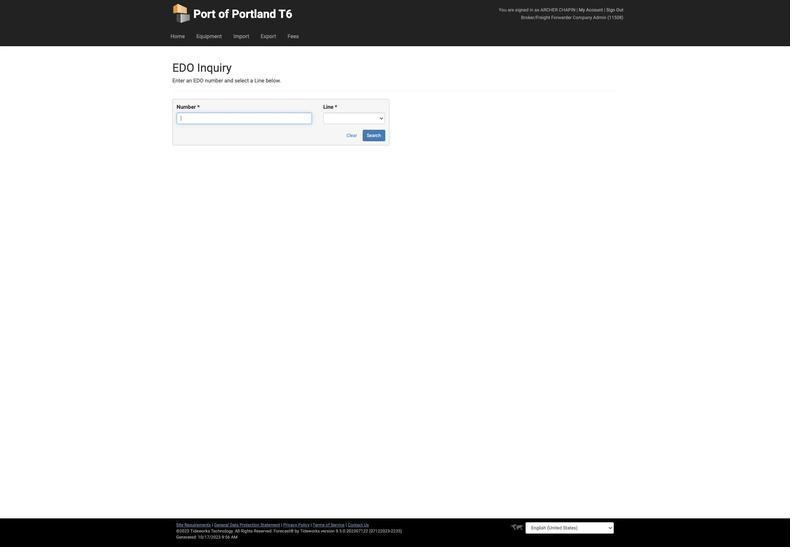Task type: vqa. For each thing, say whether or not it's contained in the screenshot.
FORECAST® at the bottom left of the page
yes



Task type: locate. For each thing, give the bounding box(es) containing it.
0 horizontal spatial line
[[255, 78, 264, 84]]

1 horizontal spatial of
[[326, 523, 330, 528]]

edo
[[172, 61, 194, 75], [193, 78, 204, 84]]

data
[[230, 523, 239, 528]]

of inside site requirements | general data protection statement | privacy policy | terms of service | contact us ©2023 tideworks technology. all rights reserved. forecast® by tideworks version 9.5.0.202307122 (07122023-2235) generated: 10/17/2023 9:56 am
[[326, 523, 330, 528]]

port of portland t6 link
[[172, 0, 292, 27]]

an
[[186, 78, 192, 84]]

forecast®
[[274, 530, 294, 535]]

0 vertical spatial of
[[218, 7, 229, 21]]

home
[[171, 33, 185, 39]]

site requirements link
[[176, 523, 211, 528]]

port
[[193, 7, 216, 21]]

(11508)
[[608, 15, 624, 20]]

as
[[535, 7, 539, 13]]

1 vertical spatial of
[[326, 523, 330, 528]]

terms of service link
[[313, 523, 345, 528]]

number
[[205, 78, 223, 84]]

©2023 tideworks
[[176, 530, 210, 535]]

below.
[[266, 78, 281, 84]]

| left 'sign'
[[604, 7, 605, 13]]

privacy policy link
[[283, 523, 310, 528]]

* for line *
[[335, 104, 337, 110]]

edo up enter
[[172, 61, 194, 75]]

and
[[224, 78, 233, 84]]

of
[[218, 7, 229, 21], [326, 523, 330, 528]]

all
[[235, 530, 240, 535]]

1 horizontal spatial *
[[335, 104, 337, 110]]

t6
[[279, 7, 292, 21]]

chapin
[[559, 7, 576, 13]]

9.5.0.202307122
[[336, 530, 368, 535]]

0 horizontal spatial *
[[197, 104, 200, 110]]

1 horizontal spatial line
[[323, 104, 334, 110]]

are
[[508, 7, 514, 13]]

1 * from the left
[[197, 104, 200, 110]]

of up version
[[326, 523, 330, 528]]

|
[[577, 7, 578, 13], [604, 7, 605, 13], [212, 523, 213, 528], [281, 523, 282, 528], [311, 523, 312, 528], [346, 523, 347, 528]]

version
[[321, 530, 335, 535]]

export button
[[255, 27, 282, 46]]

reserved.
[[254, 530, 273, 535]]

2 * from the left
[[335, 104, 337, 110]]

export
[[261, 33, 276, 39]]

*
[[197, 104, 200, 110], [335, 104, 337, 110]]

| up forecast® at left
[[281, 523, 282, 528]]

am
[[231, 536, 238, 541]]

import button
[[228, 27, 255, 46]]

line
[[255, 78, 264, 84], [323, 104, 334, 110]]

service
[[331, 523, 345, 528]]

1 vertical spatial edo
[[193, 78, 204, 84]]

number *
[[177, 104, 200, 110]]

0 vertical spatial line
[[255, 78, 264, 84]]

number
[[177, 104, 196, 110]]

0 horizontal spatial of
[[218, 7, 229, 21]]

of right the port
[[218, 7, 229, 21]]

broker/freight
[[521, 15, 550, 20]]

edo right an
[[193, 78, 204, 84]]

select
[[235, 78, 249, 84]]

1 vertical spatial line
[[323, 104, 334, 110]]

company
[[573, 15, 592, 20]]

| up tideworks
[[311, 523, 312, 528]]

| up 9.5.0.202307122
[[346, 523, 347, 528]]

my
[[579, 7, 585, 13]]



Task type: describe. For each thing, give the bounding box(es) containing it.
requirements
[[185, 523, 211, 528]]

site requirements | general data protection statement | privacy policy | terms of service | contact us ©2023 tideworks technology. all rights reserved. forecast® by tideworks version 9.5.0.202307122 (07122023-2235) generated: 10/17/2023 9:56 am
[[176, 523, 402, 541]]

general data protection statement link
[[214, 523, 280, 528]]

(07122023-
[[369, 530, 391, 535]]

forwarder
[[551, 15, 572, 20]]

signed
[[515, 7, 529, 13]]

you are signed in as archer chapin | my account | sign out broker/freight forwarder company admin (11508)
[[499, 7, 624, 20]]

portland
[[232, 7, 276, 21]]

edo inquiry enter an edo number and select a line below.
[[172, 61, 281, 84]]

sign out link
[[606, 7, 624, 13]]

a
[[250, 78, 253, 84]]

* for number *
[[197, 104, 200, 110]]

my account link
[[579, 7, 603, 13]]

equipment button
[[191, 27, 228, 46]]

statement
[[260, 523, 280, 528]]

search button
[[363, 130, 385, 142]]

of inside port of portland t6 link
[[218, 7, 229, 21]]

sign
[[606, 7, 615, 13]]

Number * text field
[[177, 113, 312, 124]]

account
[[586, 7, 603, 13]]

archer
[[541, 7, 558, 13]]

| left the general
[[212, 523, 213, 528]]

port of portland t6
[[193, 7, 292, 21]]

line *
[[323, 104, 337, 110]]

tideworks
[[300, 530, 320, 535]]

home button
[[165, 27, 191, 46]]

by
[[295, 530, 299, 535]]

policy
[[298, 523, 310, 528]]

0 vertical spatial edo
[[172, 61, 194, 75]]

contact
[[348, 523, 363, 528]]

2235)
[[391, 530, 402, 535]]

terms
[[313, 523, 325, 528]]

generated:
[[176, 536, 197, 541]]

site
[[176, 523, 184, 528]]

clear
[[347, 133, 357, 139]]

in
[[530, 7, 534, 13]]

out
[[616, 7, 624, 13]]

contact us link
[[348, 523, 369, 528]]

privacy
[[283, 523, 297, 528]]

| left my
[[577, 7, 578, 13]]

enter
[[172, 78, 185, 84]]

9:56
[[222, 536, 230, 541]]

fees
[[288, 33, 299, 39]]

us
[[364, 523, 369, 528]]

admin
[[593, 15, 607, 20]]

inquiry
[[197, 61, 232, 75]]

import
[[233, 33, 249, 39]]

fees button
[[282, 27, 305, 46]]

10/17/2023
[[198, 536, 221, 541]]

search
[[367, 133, 381, 139]]

protection
[[240, 523, 259, 528]]

equipment
[[196, 33, 222, 39]]

rights
[[241, 530, 253, 535]]

you
[[499, 7, 507, 13]]

general
[[214, 523, 229, 528]]

line inside edo inquiry enter an edo number and select a line below.
[[255, 78, 264, 84]]

technology.
[[211, 530, 234, 535]]

clear button
[[342, 130, 361, 142]]



